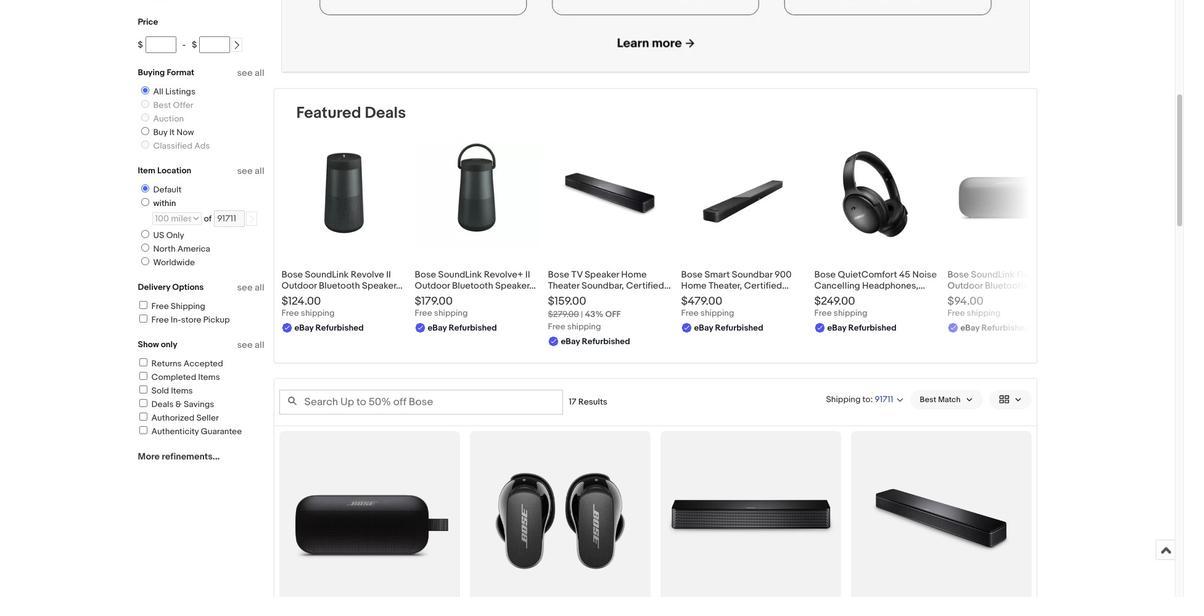 Task type: describe. For each thing, give the bounding box(es) containing it.
Minimum Value text field
[[145, 36, 176, 53]]

$159.00
[[548, 295, 587, 308]]

see for returns accepted
[[237, 339, 253, 351]]

seller
[[197, 413, 219, 423]]

see all for default
[[237, 165, 264, 177]]

default link
[[136, 185, 184, 195]]

bose for $179.00
[[415, 269, 436, 281]]

Authenticity Guarantee checkbox
[[139, 426, 147, 434]]

free inside $249.00 free shipping
[[815, 308, 832, 318]]

ebay for $179.00
[[428, 323, 447, 333]]

bose soundlink revolve+ ii outdoor bluetooth speaker, certified refurbished
[[415, 269, 532, 303]]

item location
[[138, 165, 191, 176]]

Auction radio
[[141, 114, 149, 122]]

items for completed items
[[198, 372, 220, 383]]

match
[[939, 395, 961, 405]]

Default radio
[[141, 185, 149, 193]]

refurbished down $179.00 free shipping
[[449, 323, 497, 333]]

ebay refurbished image
[[282, 0, 1030, 71]]

1 horizontal spatial deals
[[365, 104, 406, 123]]

ebay for $249.00
[[828, 323, 847, 333]]

$94.00
[[948, 295, 984, 308]]

format
[[167, 67, 194, 78]]

options
[[172, 282, 204, 293]]

authorized
[[152, 413, 195, 423]]

shipping to : 91711
[[827, 394, 894, 405]]

$94.00 free shipping
[[948, 295, 1001, 318]]

free inside $124.00 free shipping
[[282, 308, 299, 318]]

see all button for default
[[237, 165, 264, 177]]

all for all listings
[[255, 67, 264, 79]]

certified inside "bose soundlink revolve ii outdoor bluetooth speaker, certified refurbished"
[[282, 291, 320, 303]]

bose for $479.00
[[682, 269, 703, 281]]

17
[[569, 397, 577, 407]]

submit price range image
[[233, 41, 241, 50]]

noise
[[913, 269, 938, 281]]

bose soundlink revolve ii outdoor bluetooth speaker, certified refurbished image
[[282, 142, 405, 248]]

theater,
[[709, 280, 743, 292]]

authenticity guarantee link
[[137, 426, 242, 437]]

ebay down $279.00 text field
[[561, 336, 580, 347]]

bose tv speaker home theater soundbar, certified refurbished
[[548, 269, 665, 303]]

returns accepted
[[152, 359, 223, 369]]

refurbished down $249.00 free shipping
[[849, 323, 897, 333]]

authorized seller link
[[137, 413, 219, 423]]

bose solo soundbar ii home theater, certified refurbished image
[[661, 454, 841, 590]]

outdoor for $179.00
[[415, 280, 450, 292]]

revolve+
[[484, 269, 524, 281]]

authorized seller
[[152, 413, 219, 423]]

shipping for $179.00
[[434, 308, 468, 318]]

certified for $479.00
[[745, 280, 783, 292]]

$249.00 free shipping
[[815, 295, 868, 318]]

speaker, for $124.00
[[362, 280, 399, 292]]

north
[[153, 244, 176, 254]]

listings
[[165, 86, 196, 97]]

returns
[[152, 359, 182, 369]]

see all for returns accepted
[[237, 339, 264, 351]]

outdoor for $124.00
[[282, 280, 317, 292]]

savings
[[184, 399, 214, 410]]

free inside $179.00 free shipping
[[415, 308, 432, 318]]

$249.00
[[815, 295, 856, 308]]

buy it now link
[[136, 127, 197, 138]]

Free In-store Pickup checkbox
[[139, 315, 147, 323]]

43%
[[585, 309, 604, 320]]

Free Shipping checkbox
[[139, 301, 147, 309]]

completed items link
[[137, 372, 220, 383]]

more refinements...
[[138, 451, 220, 463]]

&
[[176, 399, 182, 410]]

us
[[153, 230, 164, 241]]

free inside $94.00 free shipping
[[948, 308, 966, 318]]

buy it now
[[153, 127, 194, 138]]

completed items
[[152, 372, 220, 383]]

pickup
[[203, 315, 230, 325]]

ebay refurbished down 43%
[[561, 336, 631, 347]]

see for all listings
[[237, 67, 253, 79]]

0 vertical spatial shipping
[[171, 301, 205, 312]]

$179.00 free shipping
[[415, 295, 468, 318]]

1 vertical spatial deals
[[152, 399, 174, 410]]

bose soundlink flex outdoor bluetooth waterproof speaker, certified refurbished image
[[948, 149, 1072, 241]]

ebay for $94.00
[[961, 323, 980, 333]]

soundbar
[[732, 269, 773, 281]]

only
[[161, 339, 177, 350]]

bose quietcomfort ii noise cancelling headphones, certified refurbished image
[[470, 454, 651, 589]]

see for default
[[237, 165, 253, 177]]

refinements...
[[162, 451, 220, 463]]

to
[[863, 394, 871, 404]]

$279.00 text field
[[548, 309, 579, 320]]

item
[[138, 165, 155, 176]]

$ for minimum value text box on the top left of the page
[[138, 39, 143, 50]]

free inside $479.00 free shipping
[[682, 308, 699, 318]]

bose for $159.00
[[548, 269, 570, 281]]

ebay refurbished for $94.00
[[961, 323, 1031, 333]]

off
[[606, 309, 621, 320]]

worldwide
[[153, 257, 195, 268]]

sold items link
[[137, 386, 193, 396]]

more
[[138, 451, 160, 463]]

show
[[138, 339, 159, 350]]

bose for $124.00
[[282, 269, 303, 281]]

auction link
[[136, 114, 186, 124]]

completed
[[152, 372, 196, 383]]

900
[[775, 269, 792, 281]]

returns accepted link
[[137, 359, 223, 369]]

bose smart soundbar 900 home theater, certified refurbished image
[[697, 133, 790, 257]]

items for sold items
[[171, 386, 193, 396]]

worldwide link
[[136, 257, 197, 268]]

location
[[157, 165, 191, 176]]

speaker, for $179.00
[[496, 280, 532, 292]]

all listings
[[153, 86, 196, 97]]

delivery
[[138, 282, 170, 293]]

best match button
[[911, 390, 983, 410]]

accepted
[[184, 359, 223, 369]]

all for returns accepted
[[255, 339, 264, 351]]

$279.00
[[548, 309, 579, 320]]

best match
[[921, 395, 961, 405]]

free shipping link
[[137, 301, 205, 312]]

sold items
[[152, 386, 193, 396]]

now
[[177, 127, 194, 138]]

best for best match
[[921, 395, 937, 405]]

deals & savings link
[[137, 399, 214, 410]]



Task type: vqa. For each thing, say whether or not it's contained in the screenshot.
sell?
no



Task type: locate. For each thing, give the bounding box(es) containing it.
ebay down $124.00 free shipping
[[295, 323, 314, 333]]

shipping
[[301, 308, 335, 318], [434, 308, 468, 318], [701, 308, 735, 318], [834, 308, 868, 318], [968, 308, 1001, 318], [568, 321, 601, 332]]

ii for $124.00
[[386, 269, 391, 281]]

1 horizontal spatial soundlink
[[439, 269, 482, 281]]

3 see all button from the top
[[237, 282, 264, 294]]

Returns Accepted checkbox
[[139, 359, 147, 367]]

-
[[182, 39, 186, 50]]

results
[[579, 397, 608, 407]]

1 speaker, from the left
[[362, 280, 399, 292]]

classified ads
[[153, 141, 210, 151]]

ebay refurbished down $479.00 free shipping
[[695, 323, 764, 333]]

2 ii from the left
[[526, 269, 531, 281]]

Buy It Now radio
[[141, 127, 149, 135]]

2 all from the top
[[255, 165, 264, 177]]

see all button
[[237, 67, 264, 79], [237, 165, 264, 177], [237, 282, 264, 294], [237, 339, 264, 351]]

0 horizontal spatial best
[[153, 100, 171, 110]]

0 vertical spatial deals
[[365, 104, 406, 123]]

see all for free shipping
[[237, 282, 264, 294]]

ebay refurbished for $249.00
[[828, 323, 897, 333]]

america
[[178, 244, 210, 254]]

ebay for $124.00
[[295, 323, 314, 333]]

1 ii from the left
[[386, 269, 391, 281]]

speaker, inside bose soundlink revolve+ ii outdoor bluetooth speaker, certified refurbished
[[496, 280, 532, 292]]

refurbished
[[322, 291, 373, 303], [455, 291, 507, 303], [548, 291, 600, 303], [682, 291, 733, 303], [855, 291, 907, 303], [316, 323, 364, 333], [449, 323, 497, 333], [716, 323, 764, 333], [849, 323, 897, 333], [982, 323, 1031, 333], [582, 336, 631, 347]]

bose up $249.00
[[815, 269, 836, 281]]

bose for $249.00
[[815, 269, 836, 281]]

certified for $159.00
[[626, 280, 665, 292]]

see all button for all listings
[[237, 67, 264, 79]]

buy
[[153, 127, 168, 138]]

soundlink inside "bose soundlink revolve ii outdoor bluetooth speaker, certified refurbished"
[[305, 269, 349, 281]]

1 vertical spatial shipping
[[827, 394, 861, 404]]

items up deals & savings
[[171, 386, 193, 396]]

1 bose from the left
[[282, 269, 303, 281]]

in-
[[171, 315, 181, 325]]

ii right revolve at left top
[[386, 269, 391, 281]]

price
[[138, 17, 158, 27]]

certified for $249.00
[[815, 291, 853, 303]]

all for default
[[255, 165, 264, 177]]

4 see all button from the top
[[237, 339, 264, 351]]

1 horizontal spatial best
[[921, 395, 937, 405]]

outdoor inside "bose soundlink revolve ii outdoor bluetooth speaker, certified refurbished"
[[282, 280, 317, 292]]

outdoor up $179.00
[[415, 280, 450, 292]]

certified inside bose smart soundbar 900 home theater, certified refurbished
[[745, 280, 783, 292]]

shipping inside $94.00 free shipping
[[968, 308, 1001, 318]]

speaker
[[585, 269, 620, 281]]

revolve
[[351, 269, 384, 281]]

shipping for $479.00
[[701, 308, 735, 318]]

soundlink for $124.00
[[305, 269, 349, 281]]

4 bose from the left
[[682, 269, 703, 281]]

$479.00
[[682, 295, 723, 308]]

delivery options
[[138, 282, 204, 293]]

shipping inside $124.00 free shipping
[[301, 308, 335, 318]]

1 horizontal spatial ii
[[526, 269, 531, 281]]

smart
[[705, 269, 730, 281]]

show only
[[138, 339, 177, 350]]

1 horizontal spatial $
[[192, 39, 197, 50]]

certified inside bose soundlink revolve+ ii outdoor bluetooth speaker, certified refurbished
[[415, 291, 453, 303]]

cancelling
[[815, 280, 861, 292]]

deals
[[365, 104, 406, 123], [152, 399, 174, 410]]

US Only radio
[[141, 230, 149, 238]]

ii inside "bose soundlink revolve ii outdoor bluetooth speaker, certified refurbished"
[[386, 269, 391, 281]]

0 horizontal spatial bluetooth
[[319, 280, 360, 292]]

soundbar,
[[582, 280, 624, 292]]

ii
[[386, 269, 391, 281], [526, 269, 531, 281]]

1 horizontal spatial bose tv speaker home theater soundbar, certified refurbished image
[[851, 454, 1032, 589]]

3 see all from the top
[[237, 282, 264, 294]]

bose inside bose soundlink revolve+ ii outdoor bluetooth speaker, certified refurbished
[[415, 269, 436, 281]]

ebay down $479.00 free shipping
[[695, 323, 714, 333]]

0 horizontal spatial home
[[622, 269, 647, 281]]

soundlink for $179.00
[[439, 269, 482, 281]]

1 vertical spatial best
[[921, 395, 937, 405]]

shipping inside $479.00 free shipping
[[701, 308, 735, 318]]

0 horizontal spatial bose tv speaker home theater soundbar, certified refurbished image
[[548, 149, 672, 241]]

91711 text field
[[214, 210, 245, 227]]

3 all from the top
[[255, 282, 264, 294]]

3 bose from the left
[[548, 269, 570, 281]]

0 horizontal spatial shipping
[[171, 301, 205, 312]]

headphones,
[[863, 280, 919, 292]]

$479.00 free shipping
[[682, 295, 735, 318]]

best offer link
[[136, 100, 196, 110]]

North America radio
[[141, 244, 149, 252]]

Classified Ads radio
[[141, 141, 149, 149]]

2 $ from the left
[[192, 39, 197, 50]]

1 outdoor from the left
[[282, 280, 317, 292]]

ebay refurbished for $479.00
[[695, 323, 764, 333]]

see all
[[237, 67, 264, 79], [237, 165, 264, 177], [237, 282, 264, 294], [237, 339, 264, 351]]

ebay refurbished for $179.00
[[428, 323, 497, 333]]

$124.00 free shipping
[[282, 295, 335, 318]]

go image
[[248, 215, 256, 224]]

store
[[181, 315, 201, 325]]

1 see all button from the top
[[237, 67, 264, 79]]

shipping for $124.00
[[301, 308, 335, 318]]

1 horizontal spatial speaker,
[[496, 280, 532, 292]]

shipping
[[171, 301, 205, 312], [827, 394, 861, 404]]

bluetooth inside bose soundlink revolve+ ii outdoor bluetooth speaker, certified refurbished
[[452, 280, 494, 292]]

refurbished down $479.00 free shipping
[[716, 323, 764, 333]]

1 $ from the left
[[138, 39, 143, 50]]

ebay refurbished down $249.00 free shipping
[[828, 323, 897, 333]]

free shipping
[[152, 301, 205, 312]]

items
[[198, 372, 220, 383], [171, 386, 193, 396]]

Best Offer radio
[[141, 100, 149, 108]]

$159.00 $279.00 | 43% off free shipping
[[548, 295, 621, 332]]

bluetooth for $124.00
[[319, 280, 360, 292]]

buying format
[[138, 67, 194, 78]]

all listings link
[[136, 86, 198, 97]]

tv
[[572, 269, 583, 281]]

shipping left to
[[827, 394, 861, 404]]

4 all from the top
[[255, 339, 264, 351]]

featured
[[297, 104, 361, 123]]

bose inside bose quietcomfort 45 noise cancelling headphones, certified refurbished
[[815, 269, 836, 281]]

it
[[170, 127, 175, 138]]

2 bluetooth from the left
[[452, 280, 494, 292]]

within
[[153, 198, 176, 209]]

free inside $159.00 $279.00 | 43% off free shipping
[[548, 321, 566, 332]]

shipping up the free in-store pickup
[[171, 301, 205, 312]]

2 see all from the top
[[237, 165, 264, 177]]

1 see from the top
[[237, 67, 253, 79]]

north america
[[153, 244, 210, 254]]

bose soundlink revolve+ ii outdoor bluetooth speaker, certified refurbished image
[[415, 142, 538, 248]]

view: gallery view image
[[999, 393, 1022, 406]]

1 horizontal spatial home
[[682, 280, 707, 292]]

ebay refurbished down $94.00 free shipping
[[961, 323, 1031, 333]]

refurbished inside bose tv speaker home theater soundbar, certified refurbished
[[548, 291, 600, 303]]

2 see all button from the top
[[237, 165, 264, 177]]

0 horizontal spatial speaker,
[[362, 280, 399, 292]]

quietcomfort
[[838, 269, 898, 281]]

1 see all from the top
[[237, 67, 264, 79]]

bose left smart
[[682, 269, 703, 281]]

see for free shipping
[[237, 282, 253, 294]]

us only link
[[136, 230, 187, 241]]

bluetooth up $124.00 free shipping
[[319, 280, 360, 292]]

$
[[138, 39, 143, 50], [192, 39, 197, 50]]

items down "accepted"
[[198, 372, 220, 383]]

$ left minimum value text box on the top left of the page
[[138, 39, 143, 50]]

best for best offer
[[153, 100, 171, 110]]

authenticity
[[152, 426, 199, 437]]

authenticity guarantee
[[152, 426, 242, 437]]

of
[[204, 214, 212, 224]]

bluetooth for $179.00
[[452, 280, 494, 292]]

speaker, inside "bose soundlink revolve ii outdoor bluetooth speaker, certified refurbished"
[[362, 280, 399, 292]]

best inside 'dropdown button'
[[921, 395, 937, 405]]

certified inside bose tv speaker home theater soundbar, certified refurbished
[[626, 280, 665, 292]]

home up $479.00
[[682, 280, 707, 292]]

bose quietcomfort 45 noise cancelling headphones, certified refurbished
[[815, 269, 938, 303]]

0 horizontal spatial ii
[[386, 269, 391, 281]]

auction
[[153, 114, 184, 124]]

classified
[[153, 141, 193, 151]]

free in-store pickup link
[[137, 315, 230, 325]]

refurbished down revolve at left top
[[322, 291, 373, 303]]

$ right -
[[192, 39, 197, 50]]

refurbished up | on the left of the page
[[548, 291, 600, 303]]

:
[[871, 394, 874, 404]]

home inside bose tv speaker home theater soundbar, certified refurbished
[[622, 269, 647, 281]]

1 vertical spatial items
[[171, 386, 193, 396]]

soundlink up $179.00 free shipping
[[439, 269, 482, 281]]

3 see from the top
[[237, 282, 253, 294]]

2 outdoor from the left
[[415, 280, 450, 292]]

Completed Items checkbox
[[139, 372, 147, 380]]

within radio
[[141, 198, 149, 206]]

0 vertical spatial best
[[153, 100, 171, 110]]

offer
[[173, 100, 194, 110]]

us only
[[153, 230, 184, 241]]

best up auction link
[[153, 100, 171, 110]]

home right speaker
[[622, 269, 647, 281]]

Deals & Savings checkbox
[[139, 399, 147, 407]]

ii inside bose soundlink revolve+ ii outdoor bluetooth speaker, certified refurbished
[[526, 269, 531, 281]]

refurbished down revolve+
[[455, 291, 507, 303]]

refurbished inside bose smart soundbar 900 home theater, certified refurbished
[[682, 291, 733, 303]]

1 horizontal spatial shipping
[[827, 394, 861, 404]]

theater
[[548, 280, 580, 292]]

soundlink up $124.00 free shipping
[[305, 269, 349, 281]]

best left the match
[[921, 395, 937, 405]]

deals down sold
[[152, 399, 174, 410]]

91711
[[875, 395, 894, 405]]

shipping inside $249.00 free shipping
[[834, 308, 868, 318]]

bose quietcomfort 45 noise cancelling headphones, certified refurbished image
[[815, 149, 938, 241]]

only
[[166, 230, 184, 241]]

bose inside bose tv speaker home theater soundbar, certified refurbished
[[548, 269, 570, 281]]

north america link
[[136, 244, 213, 254]]

see all for all listings
[[237, 67, 264, 79]]

1 horizontal spatial items
[[198, 372, 220, 383]]

None text field
[[282, 0, 1030, 72]]

1 horizontal spatial outdoor
[[415, 280, 450, 292]]

see
[[237, 67, 253, 79], [237, 165, 253, 177], [237, 282, 253, 294], [237, 339, 253, 351]]

refurbished down quietcomfort
[[855, 291, 907, 303]]

2 speaker, from the left
[[496, 280, 532, 292]]

featured deals
[[297, 104, 406, 123]]

1 horizontal spatial bluetooth
[[452, 280, 494, 292]]

free in-store pickup
[[152, 315, 230, 325]]

|
[[581, 309, 583, 320]]

shipping for $249.00
[[834, 308, 868, 318]]

bose up $179.00
[[415, 269, 436, 281]]

Sold Items checkbox
[[139, 386, 147, 394]]

bose inside "bose soundlink revolve ii outdoor bluetooth speaker, certified refurbished"
[[282, 269, 303, 281]]

1 vertical spatial bose tv speaker home theater soundbar, certified refurbished image
[[851, 454, 1032, 589]]

soundlink inside bose soundlink revolve+ ii outdoor bluetooth speaker, certified refurbished
[[439, 269, 482, 281]]

bluetooth up $179.00 free shipping
[[452, 280, 494, 292]]

guarantee
[[201, 426, 242, 437]]

shipping inside shipping to : 91711
[[827, 394, 861, 404]]

bluetooth inside "bose soundlink revolve ii outdoor bluetooth speaker, certified refurbished"
[[319, 280, 360, 292]]

ebay refurbished down $124.00 free shipping
[[295, 323, 364, 333]]

ebay down $249.00 free shipping
[[828, 323, 847, 333]]

Authorized Seller checkbox
[[139, 413, 147, 421]]

ebay refurbished for $124.00
[[295, 323, 364, 333]]

Maximum Value text field
[[200, 36, 230, 53]]

0 vertical spatial items
[[198, 372, 220, 383]]

bose up $124.00
[[282, 269, 303, 281]]

home
[[622, 269, 647, 281], [682, 280, 707, 292]]

deals right featured
[[365, 104, 406, 123]]

ii right revolve+
[[526, 269, 531, 281]]

speaker,
[[362, 280, 399, 292], [496, 280, 532, 292]]

refurbished inside bose soundlink revolve+ ii outdoor bluetooth speaker, certified refurbished
[[455, 291, 507, 303]]

$124.00
[[282, 295, 321, 308]]

certified
[[626, 280, 665, 292], [745, 280, 783, 292], [282, 291, 320, 303], [415, 291, 453, 303], [815, 291, 853, 303]]

see all button for free shipping
[[237, 282, 264, 294]]

refurbished down $124.00 free shipping
[[316, 323, 364, 333]]

0 horizontal spatial $
[[138, 39, 143, 50]]

2 bose from the left
[[415, 269, 436, 281]]

see all button for returns accepted
[[237, 339, 264, 351]]

refurbished down smart
[[682, 291, 733, 303]]

outdoor inside bose soundlink revolve+ ii outdoor bluetooth speaker, certified refurbished
[[415, 280, 450, 292]]

bose soundlink revolve ii outdoor bluetooth speaker, certified refurbished
[[282, 269, 399, 303]]

soundlink
[[305, 269, 349, 281], [439, 269, 482, 281]]

$ for maximum value text box
[[192, 39, 197, 50]]

ebay down $179.00 free shipping
[[428, 323, 447, 333]]

shipping inside $179.00 free shipping
[[434, 308, 468, 318]]

refurbished inside bose quietcomfort 45 noise cancelling headphones, certified refurbished
[[855, 291, 907, 303]]

ebay refurbished down $179.00 free shipping
[[428, 323, 497, 333]]

bose soundlink flex se bluetooth waterproof speaker, certified refurbished image
[[279, 454, 460, 589]]

0 horizontal spatial soundlink
[[305, 269, 349, 281]]

outdoor
[[282, 280, 317, 292], [415, 280, 450, 292]]

deals & savings
[[152, 399, 214, 410]]

home inside bose smart soundbar 900 home theater, certified refurbished
[[682, 280, 707, 292]]

1 soundlink from the left
[[305, 269, 349, 281]]

2 see from the top
[[237, 165, 253, 177]]

certified inside bose quietcomfort 45 noise cancelling headphones, certified refurbished
[[815, 291, 853, 303]]

4 see all from the top
[[237, 339, 264, 351]]

bose tv speaker home theater soundbar, certified refurbished image
[[548, 149, 672, 241], [851, 454, 1032, 589]]

5 bose from the left
[[815, 269, 836, 281]]

bose inside bose smart soundbar 900 home theater, certified refurbished
[[682, 269, 703, 281]]

bluetooth
[[319, 280, 360, 292], [452, 280, 494, 292]]

shipping inside $159.00 $279.00 | 43% off free shipping
[[568, 321, 601, 332]]

0 horizontal spatial items
[[171, 386, 193, 396]]

45
[[900, 269, 911, 281]]

Worldwide radio
[[141, 257, 149, 265]]

ebay down $94.00 free shipping
[[961, 323, 980, 333]]

refurbished down $94.00 free shipping
[[982, 323, 1031, 333]]

refurbished down off
[[582, 336, 631, 347]]

1 bluetooth from the left
[[319, 280, 360, 292]]

ebay for $479.00
[[695, 323, 714, 333]]

All Listings radio
[[141, 86, 149, 94]]

1 all from the top
[[255, 67, 264, 79]]

shipping for $94.00
[[968, 308, 1001, 318]]

refurbished inside "bose soundlink revolve ii outdoor bluetooth speaker, certified refurbished"
[[322, 291, 373, 303]]

outdoor up $124.00
[[282, 280, 317, 292]]

all for free shipping
[[255, 282, 264, 294]]

classified ads link
[[136, 141, 213, 151]]

ii for $179.00
[[526, 269, 531, 281]]

bose smart soundbar 900 home theater, certified refurbished
[[682, 269, 792, 303]]

all
[[153, 86, 164, 97]]

bose left "tv"
[[548, 269, 570, 281]]

Enter your search keyword text field
[[279, 390, 563, 415]]

4 see from the top
[[237, 339, 253, 351]]

0 horizontal spatial deals
[[152, 399, 174, 410]]

0 vertical spatial bose tv speaker home theater soundbar, certified refurbished image
[[548, 149, 672, 241]]

2 soundlink from the left
[[439, 269, 482, 281]]

0 horizontal spatial outdoor
[[282, 280, 317, 292]]



